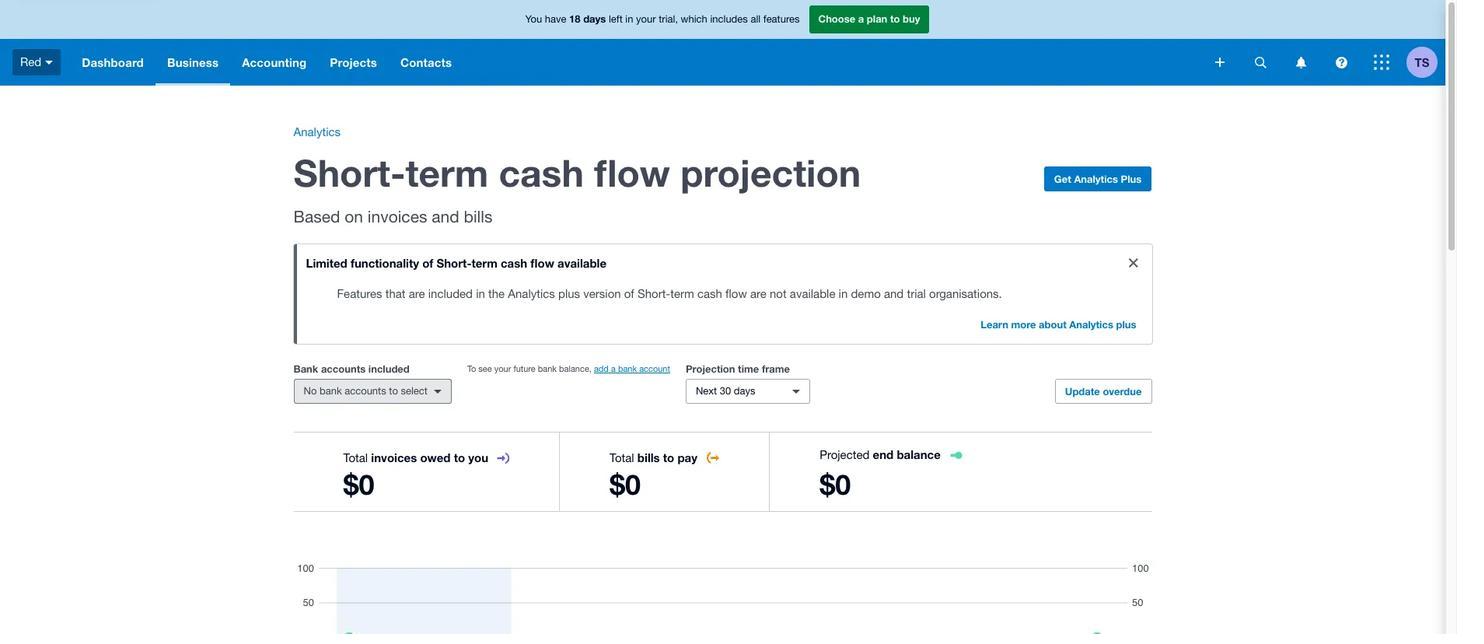 Task type: locate. For each thing, give the bounding box(es) containing it.
a
[[859, 13, 864, 25], [611, 364, 616, 373]]

short- right version
[[638, 287, 671, 300]]

0 vertical spatial and
[[432, 207, 460, 226]]

1 total from the left
[[343, 451, 368, 464]]

bills up limited functionality of short-term cash flow available
[[464, 207, 493, 226]]

to left you
[[454, 450, 465, 464]]

no bank accounts to select button
[[294, 379, 452, 404]]

and
[[432, 207, 460, 226], [885, 287, 904, 300]]

accounts down the bank accounts included
[[345, 385, 386, 397]]

you have 18 days left in your trial, which includes all features
[[526, 13, 800, 25]]

0 horizontal spatial days
[[584, 13, 606, 25]]

your right "see"
[[495, 364, 511, 373]]

included down limited functionality of short-term cash flow available
[[428, 287, 473, 300]]

and left trial
[[885, 287, 904, 300]]

1 vertical spatial of
[[625, 287, 635, 300]]

total inside total invoices owed to you $0
[[343, 451, 368, 464]]

0 vertical spatial invoices
[[368, 207, 427, 226]]

bills
[[464, 207, 493, 226], [638, 450, 660, 464]]

0 horizontal spatial of
[[423, 256, 434, 270]]

select
[[401, 385, 428, 397]]

1 horizontal spatial included
[[428, 287, 473, 300]]

frame
[[762, 363, 790, 375]]

1 vertical spatial term
[[472, 256, 498, 270]]

invoices left owed
[[371, 450, 417, 464]]

2 horizontal spatial short-
[[638, 287, 671, 300]]

invoices right on
[[368, 207, 427, 226]]

includes
[[711, 13, 748, 25]]

balance
[[897, 447, 941, 461]]

1 vertical spatial accounts
[[345, 385, 386, 397]]

accounts up no bank accounts to select
[[321, 363, 366, 375]]

0 horizontal spatial in
[[476, 287, 485, 300]]

bills left pay
[[638, 450, 660, 464]]

available
[[558, 256, 607, 270], [790, 287, 836, 300]]

to for total invoices owed to you $0
[[454, 450, 465, 464]]

0 horizontal spatial $0
[[343, 468, 375, 501]]

term
[[406, 150, 489, 194], [472, 256, 498, 270], [671, 287, 695, 300]]

future
[[514, 364, 536, 373]]

you
[[526, 13, 542, 25]]

have
[[545, 13, 567, 25]]

to inside popup button
[[389, 385, 398, 397]]

1 horizontal spatial your
[[636, 13, 656, 25]]

$0 inside total bills to pay $0
[[610, 468, 641, 501]]

1 vertical spatial a
[[611, 364, 616, 373]]

of
[[423, 256, 434, 270], [625, 287, 635, 300]]

and inside limited functionality of short-term cash flow available status
[[885, 287, 904, 300]]

2 total from the left
[[610, 451, 635, 464]]

included
[[428, 287, 473, 300], [369, 363, 410, 375]]

1 horizontal spatial available
[[790, 287, 836, 300]]

1 horizontal spatial flow
[[595, 150, 671, 194]]

are
[[409, 287, 425, 300], [751, 287, 767, 300]]

0 horizontal spatial included
[[369, 363, 410, 375]]

days
[[584, 13, 606, 25], [734, 385, 756, 397]]

banner
[[0, 0, 1446, 86]]

days right 18
[[584, 13, 606, 25]]

are left the not
[[751, 287, 767, 300]]

3 $0 from the left
[[820, 468, 851, 501]]

ts
[[1416, 55, 1430, 69]]

total down no bank accounts to select
[[343, 451, 368, 464]]

update overdue
[[1066, 385, 1142, 398]]

1 vertical spatial available
[[790, 287, 836, 300]]

available up version
[[558, 256, 607, 270]]

short-
[[294, 150, 406, 194], [437, 256, 472, 270], [638, 287, 671, 300]]

projected
[[820, 448, 870, 461]]

2 are from the left
[[751, 287, 767, 300]]

projected end balance
[[820, 447, 941, 461]]

no bank accounts to select
[[304, 385, 428, 397]]

in
[[626, 13, 634, 25], [476, 287, 485, 300], [839, 287, 848, 300]]

1 vertical spatial invoices
[[371, 450, 417, 464]]

overdue
[[1103, 385, 1142, 398]]

$0
[[343, 468, 375, 501], [610, 468, 641, 501], [820, 468, 851, 501]]

0 vertical spatial a
[[859, 13, 864, 25]]

0 horizontal spatial total
[[343, 451, 368, 464]]

1 vertical spatial flow
[[531, 256, 555, 270]]

to left buy at the top of the page
[[891, 13, 900, 25]]

total inside total bills to pay $0
[[610, 451, 635, 464]]

get analytics plus
[[1055, 173, 1142, 185]]

to left pay
[[663, 450, 675, 464]]

total for $0
[[610, 451, 635, 464]]

bills inside total bills to pay $0
[[638, 450, 660, 464]]

0 vertical spatial accounts
[[321, 363, 366, 375]]

1 vertical spatial and
[[885, 287, 904, 300]]

1 horizontal spatial $0
[[610, 468, 641, 501]]

1 horizontal spatial of
[[625, 287, 635, 300]]

business button
[[156, 39, 230, 86]]

projects
[[330, 55, 377, 69]]

0 vertical spatial flow
[[595, 150, 671, 194]]

1 horizontal spatial total
[[610, 451, 635, 464]]

a left 'plan'
[[859, 13, 864, 25]]

short- right the 'functionality'
[[437, 256, 472, 270]]

1 horizontal spatial bills
[[638, 450, 660, 464]]

days right 30
[[734, 385, 756, 397]]

red button
[[0, 39, 70, 86]]

and up limited functionality of short-term cash flow available
[[432, 207, 460, 226]]

1 horizontal spatial bank
[[538, 364, 557, 373]]

to inside banner
[[891, 13, 900, 25]]

bank right future
[[538, 364, 557, 373]]

2 vertical spatial short-
[[638, 287, 671, 300]]

in inside you have 18 days left in your trial, which includes all features
[[626, 13, 634, 25]]

2 horizontal spatial $0
[[820, 468, 851, 501]]

1 horizontal spatial in
[[626, 13, 634, 25]]

bank accounts included
[[294, 363, 410, 375]]

invoices
[[368, 207, 427, 226], [371, 450, 417, 464]]

of right version
[[625, 287, 635, 300]]

update
[[1066, 385, 1101, 398]]

1 vertical spatial included
[[369, 363, 410, 375]]

0 horizontal spatial available
[[558, 256, 607, 270]]

not
[[770, 287, 787, 300]]

0 horizontal spatial are
[[409, 287, 425, 300]]

1 vertical spatial bills
[[638, 450, 660, 464]]

organisations.
[[930, 287, 1003, 300]]

1 horizontal spatial and
[[885, 287, 904, 300]]

to inside total invoices owed to you $0
[[454, 450, 465, 464]]

projection
[[681, 150, 861, 194]]

bank right no
[[320, 385, 342, 397]]

buy
[[903, 13, 921, 25]]

your left trial,
[[636, 13, 656, 25]]

total
[[343, 451, 368, 464], [610, 451, 635, 464]]

1 horizontal spatial a
[[859, 13, 864, 25]]

included up no bank accounts to select popup button
[[369, 363, 410, 375]]

1 $0 from the left
[[343, 468, 375, 501]]

of right the 'functionality'
[[423, 256, 434, 270]]

0 vertical spatial plus
[[559, 287, 580, 300]]

1 vertical spatial days
[[734, 385, 756, 397]]

accounting
[[242, 55, 307, 69]]

0 vertical spatial bills
[[464, 207, 493, 226]]

2 vertical spatial flow
[[726, 287, 747, 300]]

1 horizontal spatial days
[[734, 385, 756, 397]]

2 horizontal spatial flow
[[726, 287, 747, 300]]

cash
[[499, 150, 584, 194], [501, 256, 528, 270], [698, 287, 723, 300]]

in left the
[[476, 287, 485, 300]]

about
[[1039, 318, 1067, 331]]

to for no bank accounts to select
[[389, 385, 398, 397]]

1 horizontal spatial short-
[[437, 256, 472, 270]]

0 vertical spatial included
[[428, 287, 473, 300]]

bank
[[538, 364, 557, 373], [618, 364, 637, 373], [320, 385, 342, 397]]

in right left
[[626, 13, 634, 25]]

demo
[[851, 287, 881, 300]]

0 vertical spatial term
[[406, 150, 489, 194]]

svg image
[[1375, 54, 1390, 70], [1255, 56, 1267, 68], [1296, 56, 1307, 68], [1336, 56, 1348, 68], [1216, 58, 1225, 67]]

days inside popup button
[[734, 385, 756, 397]]

to see your future bank balance, add a bank account
[[467, 364, 671, 373]]

1 vertical spatial plus
[[1117, 318, 1137, 331]]

0 vertical spatial short-
[[294, 150, 406, 194]]

bank
[[294, 363, 318, 375]]

0 horizontal spatial plus
[[559, 287, 580, 300]]

0 horizontal spatial short-
[[294, 150, 406, 194]]

1 vertical spatial your
[[495, 364, 511, 373]]

1 vertical spatial cash
[[501, 256, 528, 270]]

plus
[[559, 287, 580, 300], [1117, 318, 1137, 331]]

account
[[640, 364, 671, 373]]

on
[[345, 207, 363, 226]]

to left select
[[389, 385, 398, 397]]

0 vertical spatial your
[[636, 13, 656, 25]]

to
[[891, 13, 900, 25], [389, 385, 398, 397], [454, 450, 465, 464], [663, 450, 675, 464]]

0 horizontal spatial bank
[[320, 385, 342, 397]]

owed
[[420, 450, 451, 464]]

plus left version
[[559, 287, 580, 300]]

plus down close "icon"
[[1117, 318, 1137, 331]]

a right add
[[611, 364, 616, 373]]

accounts inside popup button
[[345, 385, 386, 397]]

total left pay
[[610, 451, 635, 464]]

accounts
[[321, 363, 366, 375], [345, 385, 386, 397]]

1 horizontal spatial are
[[751, 287, 767, 300]]

2 $0 from the left
[[610, 468, 641, 501]]

are right that
[[409, 287, 425, 300]]

red
[[20, 55, 41, 68]]

bank right add
[[618, 364, 637, 373]]

to
[[467, 364, 476, 373]]

in left demo
[[839, 287, 848, 300]]

0 horizontal spatial bills
[[464, 207, 493, 226]]

short-term cash flow projection
[[294, 150, 861, 194]]

plus
[[1121, 173, 1142, 185]]

short- up on
[[294, 150, 406, 194]]

invoices inside total invoices owed to you $0
[[371, 450, 417, 464]]

time
[[738, 363, 760, 375]]

available right the not
[[790, 287, 836, 300]]

0 vertical spatial days
[[584, 13, 606, 25]]



Task type: vqa. For each thing, say whether or not it's contained in the screenshot.
svg icon in the Test popup button
no



Task type: describe. For each thing, give the bounding box(es) containing it.
projection time frame
[[686, 363, 790, 375]]

features that are included in the analytics plus version of short-term cash flow are not available in demo and trial organisations.
[[337, 287, 1003, 300]]

1 vertical spatial short-
[[437, 256, 472, 270]]

0 horizontal spatial and
[[432, 207, 460, 226]]

accounting button
[[230, 39, 318, 86]]

0 vertical spatial available
[[558, 256, 607, 270]]

18
[[570, 13, 581, 25]]

to for choose a plan to buy
[[891, 13, 900, 25]]

2 horizontal spatial in
[[839, 287, 848, 300]]

features
[[337, 287, 382, 300]]

1 are from the left
[[409, 287, 425, 300]]

total bills to pay $0
[[610, 450, 698, 501]]

close image
[[1118, 247, 1149, 279]]

add a bank account link
[[594, 364, 671, 373]]

to inside total bills to pay $0
[[663, 450, 675, 464]]

functionality
[[351, 256, 419, 270]]

you
[[469, 450, 489, 464]]

features
[[764, 13, 800, 25]]

$0 inside total invoices owed to you $0
[[343, 468, 375, 501]]

trial
[[907, 287, 926, 300]]

all
[[751, 13, 761, 25]]

limited functionality of short-term cash flow available
[[306, 256, 607, 270]]

add
[[594, 364, 609, 373]]

next
[[696, 385, 717, 397]]

version
[[584, 287, 621, 300]]

update overdue button
[[1055, 379, 1153, 404]]

svg image
[[45, 60, 53, 64]]

get
[[1055, 173, 1072, 185]]

which
[[681, 13, 708, 25]]

30
[[720, 385, 731, 397]]

see
[[479, 364, 492, 373]]

dashboard link
[[70, 39, 156, 86]]

learn
[[981, 318, 1009, 331]]

choose a plan to buy
[[819, 13, 921, 25]]

included inside limited functionality of short-term cash flow available status
[[428, 287, 473, 300]]

analytics link
[[294, 125, 341, 138]]

dashboard
[[82, 55, 144, 69]]

2 vertical spatial cash
[[698, 287, 723, 300]]

total invoices owed to you $0
[[343, 450, 489, 501]]

next 30 days
[[696, 385, 756, 397]]

analytics inside 'button'
[[1075, 173, 1119, 185]]

more
[[1012, 318, 1037, 331]]

limited functionality of short-term cash flow available status
[[294, 244, 1153, 344]]

0 horizontal spatial a
[[611, 364, 616, 373]]

next 30 days button
[[686, 379, 811, 404]]

2 vertical spatial term
[[671, 287, 695, 300]]

projection
[[686, 363, 736, 375]]

learn more about analytics plus link
[[972, 313, 1146, 338]]

based on invoices and bills
[[294, 207, 493, 226]]

2 horizontal spatial bank
[[618, 364, 637, 373]]

end
[[873, 447, 894, 461]]

banner containing ts
[[0, 0, 1446, 86]]

contacts
[[401, 55, 452, 69]]

ts button
[[1407, 39, 1446, 86]]

no
[[304, 385, 317, 397]]

based
[[294, 207, 340, 226]]

balance,
[[559, 364, 592, 373]]

1 horizontal spatial plus
[[1117, 318, 1137, 331]]

pay
[[678, 450, 698, 464]]

choose
[[819, 13, 856, 25]]

your inside you have 18 days left in your trial, which includes all features
[[636, 13, 656, 25]]

limited
[[306, 256, 348, 270]]

bank inside no bank accounts to select popup button
[[320, 385, 342, 397]]

contacts button
[[389, 39, 464, 86]]

a inside banner
[[859, 13, 864, 25]]

0 vertical spatial of
[[423, 256, 434, 270]]

0 horizontal spatial flow
[[531, 256, 555, 270]]

0 horizontal spatial your
[[495, 364, 511, 373]]

get analytics plus button
[[1045, 166, 1152, 191]]

learn more about analytics plus
[[981, 318, 1137, 331]]

projects button
[[318, 39, 389, 86]]

trial,
[[659, 13, 678, 25]]

the
[[489, 287, 505, 300]]

plan
[[867, 13, 888, 25]]

that
[[386, 287, 406, 300]]

left
[[609, 13, 623, 25]]

total for you
[[343, 451, 368, 464]]

business
[[167, 55, 219, 69]]

0 vertical spatial cash
[[499, 150, 584, 194]]



